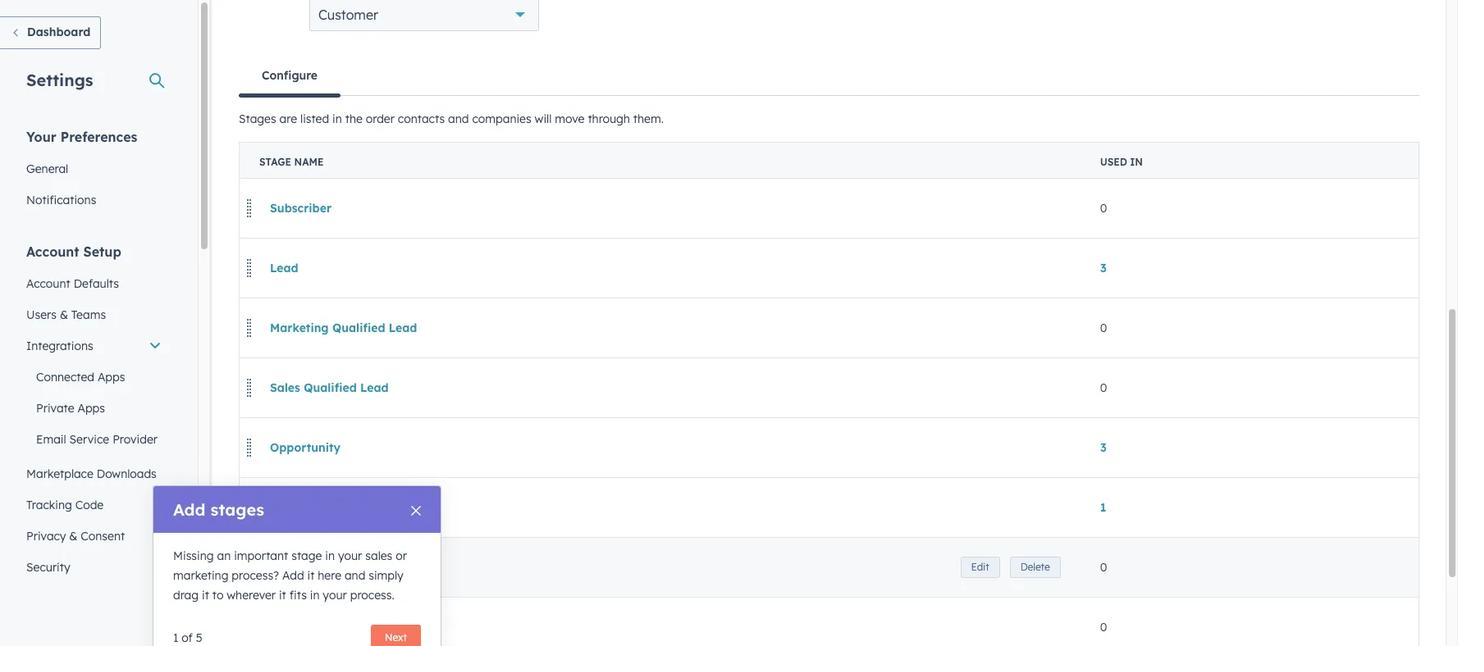 Task type: describe. For each thing, give the bounding box(es) containing it.
account defaults link
[[16, 268, 172, 300]]

3 button for opportunity
[[1101, 441, 1107, 456]]

companies
[[472, 112, 532, 127]]

5
[[196, 631, 203, 646]]

to
[[212, 589, 224, 603]]

3 for lead
[[1101, 261, 1107, 276]]

integrations button
[[16, 331, 172, 362]]

setup
[[83, 244, 121, 260]]

an
[[217, 549, 231, 564]]

email
[[36, 433, 66, 447]]

stages
[[239, 112, 276, 127]]

1 of 5
[[173, 631, 203, 646]]

tracking code
[[26, 498, 104, 513]]

connected
[[36, 370, 94, 385]]

important
[[234, 549, 288, 564]]

stages are listed in the order contacts and companies will move through them.
[[239, 112, 664, 127]]

1 vertical spatial your
[[323, 589, 347, 603]]

and inside missing an important stage in your sales or marketing process? add it here and simply drag it to wherever it fits in your process.
[[345, 569, 366, 584]]

process.
[[350, 589, 395, 603]]

2 horizontal spatial it
[[308, 569, 315, 584]]

qualified for sales
[[304, 381, 357, 396]]

add inside missing an important stage in your sales or marketing process? add it here and simply drag it to wherever it fits in your process.
[[283, 569, 304, 584]]

wherever
[[227, 589, 276, 603]]

marketplace
[[26, 467, 93, 482]]

name
[[294, 156, 324, 169]]

dashboard link
[[0, 16, 101, 49]]

in left 'the' in the left of the page
[[333, 112, 342, 127]]

apps for private apps
[[78, 401, 105, 416]]

fits
[[290, 589, 307, 603]]

contacts
[[398, 112, 445, 127]]

stages
[[211, 500, 264, 521]]

0 for marketing qualified lead
[[1101, 321, 1108, 336]]

provider
[[113, 433, 158, 447]]

connected apps link
[[16, 362, 172, 393]]

security
[[26, 561, 70, 576]]

drag
[[173, 589, 199, 603]]

privacy & consent link
[[16, 521, 172, 553]]

them.
[[634, 112, 664, 127]]

qualified for marketing
[[332, 321, 385, 336]]

customer button
[[310, 0, 539, 32]]

process?
[[232, 569, 279, 584]]

private apps
[[36, 401, 105, 416]]

3 for opportunity
[[1101, 441, 1107, 456]]

5 0 from the top
[[1101, 621, 1108, 636]]

marketing qualified lead
[[270, 321, 417, 336]]

subscriber
[[270, 201, 332, 216]]

or
[[396, 549, 407, 564]]

tracking code link
[[16, 490, 172, 521]]

through
[[588, 112, 631, 127]]

sales
[[366, 549, 393, 564]]

edit
[[1072, 573, 1090, 585]]

marketing qualified lead button
[[259, 312, 428, 345]]

stage
[[292, 549, 322, 564]]

in up 'here'
[[325, 549, 335, 564]]

consent
[[81, 530, 125, 544]]

simply
[[369, 569, 404, 584]]

subscriber button
[[259, 192, 342, 225]]

evangelist button
[[259, 552, 341, 585]]

your
[[26, 129, 56, 145]]

sales
[[270, 381, 300, 396]]

account defaults
[[26, 277, 119, 291]]

close image
[[411, 507, 421, 516]]

here
[[318, 569, 342, 584]]

configure link
[[239, 56, 341, 98]]

tab panel containing stages are listed in the order contacts and companies will move through them.
[[239, 96, 1420, 647]]

evangelist edit
[[270, 561, 1090, 585]]

add stages
[[173, 500, 264, 521]]

privacy
[[26, 530, 66, 544]]

notifications
[[26, 193, 96, 208]]

edit button
[[1061, 568, 1101, 590]]

1 for 1 of 5
[[173, 631, 179, 646]]

private apps link
[[16, 393, 172, 424]]

0 horizontal spatial it
[[202, 589, 209, 603]]

1 button
[[1101, 501, 1107, 516]]

service
[[69, 433, 109, 447]]

code
[[75, 498, 104, 513]]

account for account defaults
[[26, 277, 70, 291]]



Task type: locate. For each thing, give the bounding box(es) containing it.
qualified right the marketing
[[332, 321, 385, 336]]

0 vertical spatial 3
[[1101, 261, 1107, 276]]

general link
[[16, 154, 172, 185]]

0 horizontal spatial add
[[173, 500, 206, 521]]

customer button
[[259, 492, 336, 525]]

account
[[26, 244, 79, 260], [26, 277, 70, 291]]

downloads
[[97, 467, 157, 482]]

dashboard
[[27, 25, 91, 39]]

& right "privacy"
[[69, 530, 77, 544]]

0
[[1101, 201, 1108, 216], [1101, 321, 1108, 336], [1101, 381, 1108, 396], [1101, 561, 1108, 576], [1101, 621, 1108, 636]]

email service provider
[[36, 433, 158, 447]]

missing an important stage in your sales or marketing process? add it here and simply drag it to wherever it fits in your process.
[[173, 549, 407, 603]]

lead for marketing qualified lead
[[389, 321, 417, 336]]

1 horizontal spatial and
[[448, 112, 469, 127]]

it left fits
[[279, 589, 286, 603]]

1 up edit button
[[1101, 501, 1107, 516]]

1 left of
[[173, 631, 179, 646]]

email service provider link
[[16, 424, 172, 456]]

2 0 from the top
[[1101, 321, 1108, 336]]

0 horizontal spatial 1
[[173, 631, 179, 646]]

stage name
[[259, 156, 324, 169]]

1 vertical spatial account
[[26, 277, 70, 291]]

1 vertical spatial lead
[[389, 321, 417, 336]]

marketplace downloads
[[26, 467, 157, 482]]

1 vertical spatial and
[[345, 569, 366, 584]]

integrations
[[26, 339, 93, 354]]

marketing
[[270, 321, 329, 336]]

marketing
[[173, 569, 229, 584]]

account for account setup
[[26, 244, 79, 260]]

of
[[182, 631, 193, 646]]

your
[[338, 549, 362, 564], [323, 589, 347, 603]]

account up account defaults on the top left of page
[[26, 244, 79, 260]]

& right users
[[60, 308, 68, 323]]

privacy & consent
[[26, 530, 125, 544]]

your down 'here'
[[323, 589, 347, 603]]

sales qualified lead
[[270, 381, 389, 396]]

next
[[385, 632, 407, 645]]

your up 'here'
[[338, 549, 362, 564]]

your preferences element
[[16, 128, 172, 216]]

general
[[26, 162, 68, 177]]

users
[[26, 308, 57, 323]]

& inside users & teams link
[[60, 308, 68, 323]]

the
[[345, 112, 363, 127]]

1 horizontal spatial add
[[283, 569, 304, 584]]

2 3 from the top
[[1101, 441, 1107, 456]]

1 vertical spatial 1
[[173, 631, 179, 646]]

1 vertical spatial apps
[[78, 401, 105, 416]]

qualified
[[332, 321, 385, 336], [304, 381, 357, 396]]

notifications link
[[16, 185, 172, 216]]

& inside the privacy & consent link
[[69, 530, 77, 544]]

tab panel
[[239, 96, 1420, 647]]

0 vertical spatial qualified
[[332, 321, 385, 336]]

opportunity button
[[259, 432, 351, 465]]

it
[[308, 569, 315, 584], [202, 589, 209, 603], [279, 589, 286, 603]]

1 horizontal spatial 1
[[1101, 501, 1107, 516]]

will
[[535, 112, 552, 127]]

1 3 from the top
[[1101, 261, 1107, 276]]

1 vertical spatial 3 button
[[1101, 441, 1107, 456]]

1 0 from the top
[[1101, 201, 1108, 216]]

customer inside button
[[270, 501, 325, 516]]

account setup
[[26, 244, 121, 260]]

&
[[60, 308, 68, 323], [69, 530, 77, 544]]

& for users
[[60, 308, 68, 323]]

and right 'here'
[[345, 569, 366, 584]]

1
[[1101, 501, 1107, 516], [173, 631, 179, 646]]

1 account from the top
[[26, 244, 79, 260]]

customer
[[319, 7, 378, 23], [270, 501, 325, 516]]

used
[[1101, 156, 1128, 169]]

it left 'here'
[[308, 569, 315, 584]]

configure
[[262, 68, 318, 83]]

3 0 from the top
[[1101, 381, 1108, 396]]

0 vertical spatial account
[[26, 244, 79, 260]]

move
[[555, 112, 585, 127]]

2 3 button from the top
[[1101, 441, 1107, 456]]

settings
[[26, 70, 93, 90]]

add up missing
[[173, 500, 206, 521]]

connected apps
[[36, 370, 125, 385]]

preferences
[[61, 129, 137, 145]]

0 for subscriber
[[1101, 201, 1108, 216]]

1 horizontal spatial &
[[69, 530, 77, 544]]

0 vertical spatial lead
[[270, 261, 299, 276]]

1 3 button from the top
[[1101, 261, 1107, 276]]

1 horizontal spatial it
[[279, 589, 286, 603]]

0 vertical spatial 3 button
[[1101, 261, 1107, 276]]

used in
[[1101, 156, 1144, 169]]

apps up service
[[78, 401, 105, 416]]

account setup element
[[16, 243, 172, 584]]

3 button for lead
[[1101, 261, 1107, 276]]

& for privacy
[[69, 530, 77, 544]]

marketplace downloads link
[[16, 459, 172, 490]]

4 0 from the top
[[1101, 561, 1108, 576]]

evangelist
[[270, 561, 330, 576]]

qualified right sales
[[304, 381, 357, 396]]

0 vertical spatial apps
[[98, 370, 125, 385]]

customer inside popup button
[[319, 7, 378, 23]]

lead button
[[259, 252, 309, 285]]

1 vertical spatial &
[[69, 530, 77, 544]]

defaults
[[74, 277, 119, 291]]

and right the contacts
[[448, 112, 469, 127]]

lead for sales qualified lead
[[360, 381, 389, 396]]

next button
[[371, 626, 421, 647]]

sales qualified lead button
[[259, 372, 400, 405]]

your preferences
[[26, 129, 137, 145]]

teams
[[71, 308, 106, 323]]

opportunity
[[270, 441, 341, 456]]

1 vertical spatial add
[[283, 569, 304, 584]]

1 for 1
[[1101, 501, 1107, 516]]

1 vertical spatial 3
[[1101, 441, 1107, 456]]

in right used
[[1131, 156, 1144, 169]]

account up users
[[26, 277, 70, 291]]

1 vertical spatial qualified
[[304, 381, 357, 396]]

users & teams link
[[16, 300, 172, 331]]

0 for sales qualified lead
[[1101, 381, 1108, 396]]

2 account from the top
[[26, 277, 70, 291]]

0 vertical spatial add
[[173, 500, 206, 521]]

add up fits
[[283, 569, 304, 584]]

stage
[[259, 156, 292, 169]]

tracking
[[26, 498, 72, 513]]

apps down the integrations button
[[98, 370, 125, 385]]

0 vertical spatial and
[[448, 112, 469, 127]]

lead
[[270, 261, 299, 276], [389, 321, 417, 336], [360, 381, 389, 396]]

3
[[1101, 261, 1107, 276], [1101, 441, 1107, 456]]

listed
[[300, 112, 329, 127]]

apps for connected apps
[[98, 370, 125, 385]]

are
[[280, 112, 297, 127]]

private
[[36, 401, 74, 416]]

0 vertical spatial &
[[60, 308, 68, 323]]

missing
[[173, 549, 214, 564]]

order
[[366, 112, 395, 127]]

in right fits
[[310, 589, 320, 603]]

0 vertical spatial your
[[338, 549, 362, 564]]

0 horizontal spatial &
[[60, 308, 68, 323]]

2 vertical spatial lead
[[360, 381, 389, 396]]

0 vertical spatial customer
[[319, 7, 378, 23]]

1 vertical spatial customer
[[270, 501, 325, 516]]

in
[[333, 112, 342, 127], [1131, 156, 1144, 169], [325, 549, 335, 564], [310, 589, 320, 603]]

apps
[[98, 370, 125, 385], [78, 401, 105, 416]]

0 vertical spatial 1
[[1101, 501, 1107, 516]]

0 horizontal spatial and
[[345, 569, 366, 584]]

users & teams
[[26, 308, 106, 323]]

it left the to
[[202, 589, 209, 603]]



Task type: vqa. For each thing, say whether or not it's contained in the screenshot.
1 button
yes



